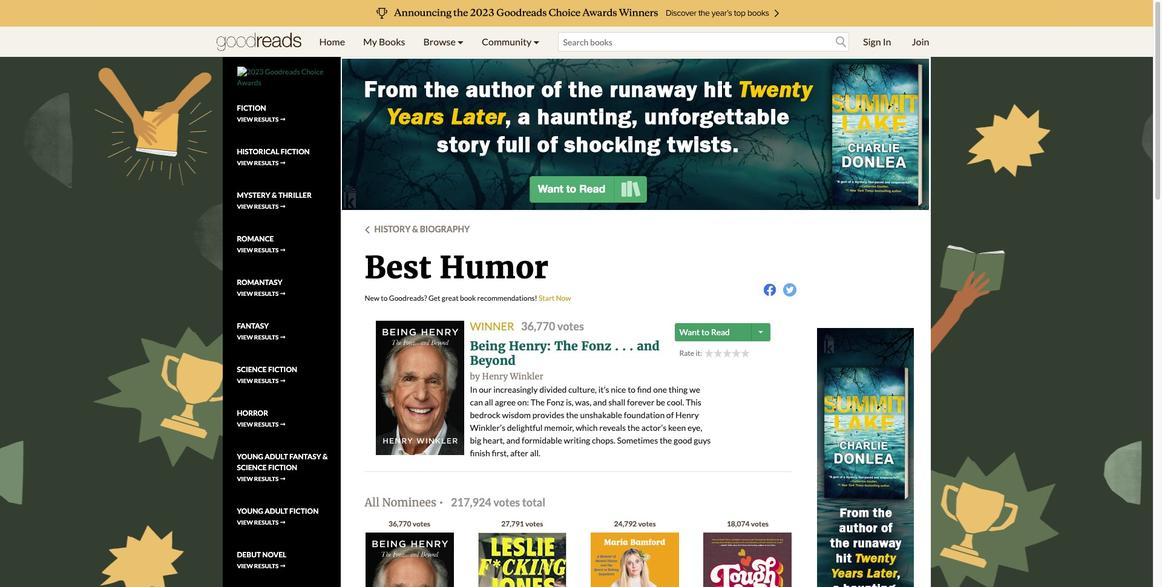 Task type: describe. For each thing, give the bounding box(es) containing it.
nice
[[611, 384, 626, 395]]

eye,
[[688, 422, 702, 433]]

want to read button
[[679, 323, 730, 341]]

historical
[[237, 147, 279, 156]]

view inside science fiction view results →
[[237, 377, 253, 384]]

best humor
[[365, 249, 548, 287]]

which
[[576, 422, 598, 433]]

sign in link
[[854, 27, 900, 57]]

winkler's
[[470, 422, 505, 433]]

romance
[[237, 234, 274, 243]]

to for want
[[701, 327, 709, 337]]

actor's
[[642, 422, 667, 433]]

→ inside the fantasy view results →
[[280, 334, 286, 341]]

view inside horror view results →
[[237, 421, 253, 428]]

& for mystery
[[272, 191, 277, 200]]

results inside science fiction view results →
[[254, 377, 279, 384]]

cool.
[[667, 397, 684, 407]]

chops.
[[592, 435, 615, 445]]

forever
[[627, 397, 655, 407]]

→ inside the debut novel view results →
[[280, 562, 286, 570]]

results inside the debut novel view results →
[[254, 562, 279, 570]]

view inside 'romantasy view results →'
[[237, 290, 253, 297]]

0 horizontal spatial the
[[531, 397, 545, 407]]

18,074 votes
[[727, 519, 769, 528]]

book
[[460, 294, 476, 303]]

new to goodreads? get great book recommendations! start now
[[365, 294, 571, 303]]

humor
[[440, 249, 548, 287]]

→ inside horror view results →
[[280, 421, 286, 428]]

sign in
[[863, 36, 891, 47]]

→ inside the young adult fantasy & science fiction view results →
[[280, 475, 286, 482]]

recommendations!
[[477, 294, 537, 303]]

winner 36,770 votes being henry: the fonz . . . and beyond by henry winkler in our increasingly divided culture, it's nice to find one thing we can all agree on: the fonz is, was, and shall forever be cool. this bedrock wisdom provides the unshakable foundation of henry winkler's delightful memoir, which reveals the actor's keen eye, big heart, and formidable writing chops. sometimes the good guys finish first, after all.
[[470, 320, 711, 458]]

join link
[[903, 27, 938, 57]]

start now link
[[539, 294, 571, 303]]

being
[[470, 338, 506, 353]]

all.
[[530, 448, 540, 458]]

1 vertical spatial advertisement region
[[817, 328, 914, 587]]

shall
[[608, 397, 625, 407]]

mystery
[[237, 191, 270, 200]]

& for history
[[412, 224, 418, 234]]

→ inside romance view results →
[[280, 246, 286, 254]]

community ▾ button
[[473, 27, 549, 57]]

after
[[510, 448, 528, 458]]

horror
[[237, 409, 268, 418]]

romantasy view results →
[[237, 278, 286, 297]]

results inside fiction view results →
[[254, 116, 279, 123]]

it:
[[696, 348, 702, 357]]

results inside the fantasy view results →
[[254, 334, 279, 341]]

adult for →
[[265, 507, 288, 516]]

2 . from the left
[[622, 338, 626, 353]]

debut novel view results →
[[237, 550, 286, 570]]

36,770 votes
[[389, 519, 430, 528]]

romantasy
[[237, 278, 282, 287]]

in inside 'link'
[[883, 36, 891, 47]]

thing
[[669, 384, 688, 395]]

rate
[[679, 348, 694, 357]]

start
[[539, 294, 555, 303]]

one
[[653, 384, 667, 395]]

goodreads?
[[389, 294, 427, 303]]

our
[[479, 384, 492, 395]]

results inside the young adult fantasy & science fiction view results →
[[254, 475, 279, 482]]

fantasy view results →
[[237, 321, 286, 341]]

agree
[[495, 397, 516, 407]]

novel
[[262, 550, 286, 559]]

great
[[442, 294, 459, 303]]

on:
[[517, 397, 529, 407]]

books
[[379, 36, 405, 47]]

read
[[711, 327, 730, 337]]

biography
[[420, 224, 470, 234]]

historical fiction view results →
[[237, 147, 310, 166]]

culture,
[[568, 384, 597, 395]]

discover the winners for the best books of the year in the 2023 goodreads choice awards image
[[92, 0, 1061, 27]]

results inside romance view results →
[[254, 246, 279, 254]]

we
[[689, 384, 700, 395]]

to inside the winner 36,770 votes being henry: the fonz . . . and beyond by henry winkler in our increasingly divided culture, it's nice to find one thing we can all agree on: the fonz is, was, and shall forever be cool. this bedrock wisdom provides the unshakable foundation of henry winkler's delightful memoir, which reveals the actor's keen eye, big heart, and formidable writing chops. sometimes the good guys finish first, after all.
[[628, 384, 636, 395]]

0 horizontal spatial fonz
[[546, 397, 564, 407]]

all
[[365, 496, 379, 510]]

best
[[365, 249, 431, 287]]

27,791 votes
[[501, 519, 543, 528]]

nominees
[[382, 496, 436, 510]]

good
[[674, 435, 692, 445]]

27,791
[[501, 519, 524, 528]]

browse ▾
[[423, 36, 464, 47]]

reveals
[[599, 422, 626, 433]]

1 . from the left
[[615, 338, 619, 353]]

1 vertical spatial and
[[593, 397, 607, 407]]

2 vertical spatial and
[[506, 435, 520, 445]]

share on twitter image
[[783, 283, 796, 297]]

fiction view results →
[[237, 104, 286, 123]]

home
[[319, 36, 345, 47]]

sure, i'll join your cult by maria bamford image
[[591, 532, 679, 587]]

0 vertical spatial henry
[[482, 371, 508, 382]]

menu containing home
[[310, 27, 549, 57]]

in inside the winner 36,770 votes being henry: the fonz . . . and beyond by henry winkler in our increasingly divided culture, it's nice to find one thing we can all agree on: the fonz is, was, and shall forever be cool. this bedrock wisdom provides the unshakable foundation of henry winkler's delightful memoir, which reveals the actor's keen eye, big heart, and formidable writing chops. sometimes the good guys finish first, after all.
[[470, 384, 477, 395]]

foundation
[[624, 410, 665, 420]]

0 vertical spatial and
[[637, 338, 660, 353]]

24,792
[[614, 519, 637, 528]]

rate it:
[[679, 348, 702, 357]]

fantasy inside the fantasy view results →
[[237, 321, 269, 330]]

history & biography link
[[365, 224, 470, 234]]

→ inside science fiction view results →
[[280, 377, 286, 384]]

view inside young adult fiction view results →
[[237, 519, 253, 526]]

votes for 24,792 votes
[[638, 519, 656, 528]]

view inside romance view results →
[[237, 246, 253, 254]]

first,
[[492, 448, 509, 458]]

it's
[[598, 384, 609, 395]]

results inside horror view results →
[[254, 421, 279, 428]]

1 vertical spatial the
[[628, 422, 640, 433]]

writing
[[564, 435, 590, 445]]

•
[[439, 496, 444, 510]]

by
[[470, 371, 480, 382]]

votes for 27,791 votes
[[525, 519, 543, 528]]

want
[[679, 327, 700, 337]]



Task type: locate. For each thing, give the bounding box(es) containing it.
fiction down the young adult fantasy & science fiction view results →
[[289, 507, 319, 516]]

the
[[566, 410, 578, 420], [628, 422, 640, 433], [660, 435, 672, 445]]

36,770 up henry:
[[521, 320, 555, 333]]

to inside button
[[701, 327, 709, 337]]

1 horizontal spatial .
[[622, 338, 626, 353]]

young adult fantasy & science fiction view results →
[[237, 452, 328, 482]]

young inside young adult fiction view results →
[[237, 507, 263, 516]]

group
[[705, 349, 750, 358]]

debut
[[237, 550, 261, 559]]

winner
[[470, 320, 514, 333]]

▾ inside community ▾ popup button
[[533, 36, 540, 47]]

3 view from the top
[[237, 203, 253, 210]]

1 young from the top
[[237, 452, 263, 461]]

7 results from the top
[[254, 377, 279, 384]]

fantasy inside the young adult fantasy & science fiction view results →
[[289, 452, 321, 461]]

4 results from the top
[[254, 246, 279, 254]]

young down horror view results →
[[237, 452, 263, 461]]

view down romantasy
[[237, 290, 253, 297]]

wisdom
[[502, 410, 531, 420]]

votes for 36,770 votes
[[413, 519, 430, 528]]

→ inside mystery & thriller view results →
[[280, 203, 286, 210]]

new
[[365, 294, 380, 303]]

36,770 down nominees
[[389, 519, 411, 528]]

0 vertical spatial fonz
[[581, 338, 611, 353]]

results down "novel"
[[254, 562, 279, 570]]

science inside science fiction view results →
[[237, 365, 267, 374]]

the up sometimes in the bottom right of the page
[[628, 422, 640, 433]]

young inside the young adult fantasy & science fiction view results →
[[237, 452, 263, 461]]

memoir,
[[544, 422, 574, 433]]

9 → from the top
[[280, 475, 286, 482]]

votes
[[557, 320, 584, 333], [493, 496, 520, 509], [413, 519, 430, 528], [525, 519, 543, 528], [638, 519, 656, 528], [751, 519, 769, 528]]

be
[[656, 397, 665, 407]]

6 results from the top
[[254, 334, 279, 341]]

view down mystery
[[237, 203, 253, 210]]

24,792 votes
[[614, 519, 656, 528]]

to for new
[[381, 294, 388, 303]]

6 view from the top
[[237, 334, 253, 341]]

henry down this
[[676, 410, 699, 420]]

▾ for community ▾
[[533, 36, 540, 47]]

36,770 inside the winner 36,770 votes being henry: the fonz . . . and beyond by henry winkler in our increasingly divided culture, it's nice to find one thing we can all agree on: the fonz is, was, and shall forever be cool. this bedrock wisdom provides the unshakable foundation of henry winkler's delightful memoir, which reveals the actor's keen eye, big heart, and formidable writing chops. sometimes the good guys finish first, after all.
[[521, 320, 555, 333]]

11 → from the top
[[280, 562, 286, 570]]

0 horizontal spatial and
[[506, 435, 520, 445]]

0 vertical spatial to
[[381, 294, 388, 303]]

& inside mystery & thriller view results →
[[272, 191, 277, 200]]

→
[[280, 116, 286, 123], [280, 159, 286, 166], [280, 203, 286, 210], [280, 246, 286, 254], [280, 290, 286, 297], [280, 334, 286, 341], [280, 377, 286, 384], [280, 421, 286, 428], [280, 475, 286, 482], [280, 519, 286, 526], [280, 562, 286, 570]]

votes inside the winner 36,770 votes being henry: the fonz . . . and beyond by henry winkler in our increasingly divided culture, it's nice to find one thing we can all agree on: the fonz is, was, and shall forever be cool. this bedrock wisdom provides the unshakable foundation of henry winkler's delightful memoir, which reveals the actor's keen eye, big heart, and formidable writing chops. sometimes the good guys finish first, after all.
[[557, 320, 584, 333]]

votes right 18,074
[[751, 519, 769, 528]]

→ up science fiction view results →
[[280, 334, 286, 341]]

0 horizontal spatial &
[[272, 191, 277, 200]]

0 vertical spatial being henry by henry winkler image
[[376, 321, 464, 455]]

results up "horror"
[[254, 377, 279, 384]]

henry:
[[509, 338, 551, 353]]

community ▾
[[482, 36, 540, 47]]

0 vertical spatial young
[[237, 452, 263, 461]]

& inside the young adult fantasy & science fiction view results →
[[323, 452, 328, 461]]

results inside mystery & thriller view results →
[[254, 203, 279, 210]]

results up historical at top
[[254, 116, 279, 123]]

1 adult from the top
[[265, 452, 288, 461]]

2 → from the top
[[280, 159, 286, 166]]

adult for fiction
[[265, 452, 288, 461]]

adult
[[265, 452, 288, 461], [265, 507, 288, 516]]

0 vertical spatial adult
[[265, 452, 288, 461]]

▾ right 'community'
[[533, 36, 540, 47]]

view inside the fantasy view results →
[[237, 334, 253, 341]]

7 view from the top
[[237, 377, 253, 384]]

share on facebook image
[[763, 283, 777, 297]]

view inside fiction view results →
[[237, 116, 253, 123]]

fiction inside 'historical fiction view results →'
[[281, 147, 310, 156]]

view up "horror"
[[237, 377, 253, 384]]

heart,
[[483, 435, 505, 445]]

0 horizontal spatial 36,770
[[389, 519, 411, 528]]

1 horizontal spatial &
[[323, 452, 328, 461]]

big
[[470, 435, 481, 445]]

1 view from the top
[[237, 116, 253, 123]]

▾ inside browse ▾ popup button
[[458, 36, 464, 47]]

join
[[912, 36, 929, 47]]

11 results from the top
[[254, 562, 279, 570]]

1 → from the top
[[280, 116, 286, 123]]

view up young adult fiction view results →
[[237, 475, 253, 482]]

8 → from the top
[[280, 421, 286, 428]]

all
[[485, 397, 493, 407]]

→ inside young adult fiction view results →
[[280, 519, 286, 526]]

2023 goodreads choice awards image
[[237, 67, 328, 88]]

0 horizontal spatial the
[[566, 410, 578, 420]]

to
[[381, 294, 388, 303], [701, 327, 709, 337], [628, 384, 636, 395]]

1 vertical spatial adult
[[265, 507, 288, 516]]

votes down total
[[525, 519, 543, 528]]

was,
[[575, 397, 591, 407]]

18,074
[[727, 519, 750, 528]]

view inside mystery & thriller view results →
[[237, 203, 253, 210]]

→ up thriller
[[280, 159, 286, 166]]

10 view from the top
[[237, 519, 253, 526]]

▾ right the browse
[[458, 36, 464, 47]]

9 view from the top
[[237, 475, 253, 482]]

fiction inside science fiction view results →
[[268, 365, 297, 374]]

0 horizontal spatial fantasy
[[237, 321, 269, 330]]

fiction down the fantasy view results →
[[268, 365, 297, 374]]

5 view from the top
[[237, 290, 253, 297]]

9 results from the top
[[254, 475, 279, 482]]

the right on:
[[531, 397, 545, 407]]

finish
[[470, 448, 490, 458]]

beyond
[[470, 353, 516, 368]]

romance view results →
[[237, 234, 286, 254]]

find
[[637, 384, 652, 395]]

votes for 18,074 votes
[[751, 519, 769, 528]]

browse
[[423, 36, 456, 47]]

view up historical at top
[[237, 116, 253, 123]]

4 view from the top
[[237, 246, 253, 254]]

1 vertical spatial young
[[237, 507, 263, 516]]

2 vertical spatial the
[[660, 435, 672, 445]]

and left rate
[[637, 338, 660, 353]]

science inside the young adult fantasy & science fiction view results →
[[237, 463, 267, 472]]

0 vertical spatial advertisement region
[[342, 59, 929, 210]]

to left read
[[701, 327, 709, 337]]

results
[[254, 116, 279, 123], [254, 159, 279, 166], [254, 203, 279, 210], [254, 246, 279, 254], [254, 290, 279, 297], [254, 334, 279, 341], [254, 377, 279, 384], [254, 421, 279, 428], [254, 475, 279, 482], [254, 519, 279, 526], [254, 562, 279, 570]]

view down romance
[[237, 246, 253, 254]]

8 view from the top
[[237, 421, 253, 428]]

increasingly
[[493, 384, 538, 395]]

in right the sign
[[883, 36, 891, 47]]

view inside 'historical fiction view results →'
[[237, 159, 253, 166]]

of
[[666, 410, 674, 420]]

henry down beyond
[[482, 371, 508, 382]]

Search books text field
[[558, 32, 849, 51]]

results up young adult fiction view results →
[[254, 475, 279, 482]]

young for science
[[237, 452, 263, 461]]

1 vertical spatial being henry by henry winkler image
[[365, 532, 454, 587]]

1 science from the top
[[237, 365, 267, 374]]

→ up young adult fiction view results →
[[280, 475, 286, 482]]

can
[[470, 397, 483, 407]]

young adult fiction view results →
[[237, 507, 319, 526]]

view
[[237, 116, 253, 123], [237, 159, 253, 166], [237, 203, 253, 210], [237, 246, 253, 254], [237, 290, 253, 297], [237, 334, 253, 341], [237, 377, 253, 384], [237, 421, 253, 428], [237, 475, 253, 482], [237, 519, 253, 526], [237, 562, 253, 570]]

guys
[[694, 435, 711, 445]]

0 vertical spatial &
[[272, 191, 277, 200]]

browse ▾ button
[[414, 27, 473, 57]]

6 → from the top
[[280, 334, 286, 341]]

advertisement region
[[342, 59, 929, 210], [817, 328, 914, 587]]

2 horizontal spatial to
[[701, 327, 709, 337]]

thriller
[[278, 191, 312, 200]]

view down "horror"
[[237, 421, 253, 428]]

0 horizontal spatial in
[[470, 384, 477, 395]]

science
[[237, 365, 267, 374], [237, 463, 267, 472]]

votes down nominees
[[413, 519, 430, 528]]

3 results from the top
[[254, 203, 279, 210]]

being henry by henry winkler image
[[376, 321, 464, 455], [365, 532, 454, 587]]

0 horizontal spatial ▾
[[458, 36, 464, 47]]

1 vertical spatial to
[[701, 327, 709, 337]]

in
[[883, 36, 891, 47], [470, 384, 477, 395]]

divided
[[539, 384, 567, 395]]

1 horizontal spatial fantasy
[[289, 452, 321, 461]]

5 → from the top
[[280, 290, 286, 297]]

in left the our
[[470, 384, 477, 395]]

2 results from the top
[[254, 159, 279, 166]]

→ up "novel"
[[280, 519, 286, 526]]

2 ▾ from the left
[[533, 36, 540, 47]]

3 → from the top
[[280, 203, 286, 210]]

provides
[[532, 410, 565, 420]]

mystery & thriller view results →
[[237, 191, 312, 210]]

fiction right historical at top
[[281, 147, 310, 156]]

→ down romantasy
[[280, 290, 286, 297]]

science fiction view results →
[[237, 365, 297, 384]]

leslie f*cking jones by leslie     jones image
[[478, 532, 566, 587]]

results inside young adult fiction view results →
[[254, 519, 279, 526]]

0 horizontal spatial to
[[381, 294, 388, 303]]

and up unshakable
[[593, 397, 607, 407]]

1 vertical spatial fantasy
[[289, 452, 321, 461]]

1 horizontal spatial to
[[628, 384, 636, 395]]

horror view results →
[[237, 409, 286, 428]]

votes inside "all nominees • 217,924 votes total"
[[493, 496, 520, 509]]

bedrock
[[470, 410, 500, 420]]

adult inside the young adult fantasy & science fiction view results →
[[265, 452, 288, 461]]

1 results from the top
[[254, 116, 279, 123]]

1 vertical spatial &
[[412, 224, 418, 234]]

being henry by henry winkler image down 36,770 votes
[[365, 532, 454, 587]]

2 horizontal spatial the
[[660, 435, 672, 445]]

view inside the debut novel view results →
[[237, 562, 253, 570]]

sign
[[863, 36, 881, 47]]

2 view from the top
[[237, 159, 253, 166]]

results down romance
[[254, 246, 279, 254]]

young up 'debut'
[[237, 507, 263, 516]]

the right henry:
[[554, 338, 578, 353]]

now
[[556, 294, 571, 303]]

0 vertical spatial fantasy
[[237, 321, 269, 330]]

community
[[482, 36, 532, 47]]

henry winkler link
[[482, 371, 543, 382]]

1 horizontal spatial ▾
[[533, 36, 540, 47]]

formidable
[[522, 435, 562, 445]]

Search for books to add to your shelves search field
[[558, 32, 849, 51]]

being henry: the fonz . . . and beyond link
[[470, 338, 660, 368]]

tough titties by laura belgray image
[[704, 532, 792, 587]]

→ up 'historical fiction view results →'
[[280, 116, 286, 123]]

votes up being henry: the fonz . . . and beyond link
[[557, 320, 584, 333]]

young
[[237, 452, 263, 461], [237, 507, 263, 516]]

view inside the young adult fantasy & science fiction view results →
[[237, 475, 253, 482]]

fiction inside fiction view results →
[[237, 104, 266, 113]]

1 vertical spatial henry
[[676, 410, 699, 420]]

get
[[428, 294, 440, 303]]

to right 'new'
[[381, 294, 388, 303]]

1 ▾ from the left
[[458, 36, 464, 47]]

2 vertical spatial &
[[323, 452, 328, 461]]

fonz down divided
[[546, 397, 564, 407]]

fiction up young adult fiction view results →
[[268, 463, 297, 472]]

2 adult from the top
[[265, 507, 288, 516]]

→ inside 'romantasy view results →'
[[280, 290, 286, 297]]

1 vertical spatial fonz
[[546, 397, 564, 407]]

0 horizontal spatial .
[[615, 338, 619, 353]]

votes up 27,791
[[493, 496, 520, 509]]

1 vertical spatial 36,770
[[389, 519, 411, 528]]

view up 'debut'
[[237, 519, 253, 526]]

1 horizontal spatial the
[[628, 422, 640, 433]]

0 horizontal spatial henry
[[482, 371, 508, 382]]

▾ for browse ▾
[[458, 36, 464, 47]]

2 horizontal spatial and
[[637, 338, 660, 353]]

and up after
[[506, 435, 520, 445]]

results down "horror"
[[254, 421, 279, 428]]

2 horizontal spatial &
[[412, 224, 418, 234]]

10 results from the top
[[254, 519, 279, 526]]

→ up romantasy
[[280, 246, 286, 254]]

the down keen
[[660, 435, 672, 445]]

my
[[363, 36, 377, 47]]

4 → from the top
[[280, 246, 286, 254]]

results inside 'romantasy view results →'
[[254, 290, 279, 297]]

fonz up "it's"
[[581, 338, 611, 353]]

results down mystery
[[254, 203, 279, 210]]

1 horizontal spatial and
[[593, 397, 607, 407]]

1 vertical spatial science
[[237, 463, 267, 472]]

2 vertical spatial to
[[628, 384, 636, 395]]

henry
[[482, 371, 508, 382], [676, 410, 699, 420]]

menu
[[310, 27, 549, 57]]

▾
[[458, 36, 464, 47], [533, 36, 540, 47]]

fiction down 2023 goodreads choice awards image
[[237, 104, 266, 113]]

2 science from the top
[[237, 463, 267, 472]]

0 vertical spatial the
[[554, 338, 578, 353]]

the down is,
[[566, 410, 578, 420]]

delightful
[[507, 422, 543, 433]]

want to read
[[679, 327, 730, 337]]

→ down thriller
[[280, 203, 286, 210]]

0 vertical spatial 36,770
[[521, 320, 555, 333]]

results inside 'historical fiction view results →'
[[254, 159, 279, 166]]

3 . from the left
[[629, 338, 633, 353]]

→ inside 'historical fiction view results →'
[[280, 159, 286, 166]]

0 vertical spatial in
[[883, 36, 891, 47]]

217,924
[[451, 496, 491, 509]]

→ down "novel"
[[280, 562, 286, 570]]

fantasy
[[237, 321, 269, 330], [289, 452, 321, 461]]

total
[[522, 496, 545, 509]]

11 view from the top
[[237, 562, 253, 570]]

fonz
[[581, 338, 611, 353], [546, 397, 564, 407]]

1 horizontal spatial in
[[883, 36, 891, 47]]

results down romantasy
[[254, 290, 279, 297]]

votes right "24,792"
[[638, 519, 656, 528]]

fiction inside the young adult fantasy & science fiction view results →
[[268, 463, 297, 472]]

unshakable
[[580, 410, 622, 420]]

view down 'debut'
[[237, 562, 253, 570]]

history & biography
[[374, 224, 470, 234]]

results up "novel"
[[254, 519, 279, 526]]

7 → from the top
[[280, 377, 286, 384]]

results up science fiction view results →
[[254, 334, 279, 341]]

8 results from the top
[[254, 421, 279, 428]]

1 vertical spatial the
[[531, 397, 545, 407]]

fiction inside young adult fiction view results →
[[289, 507, 319, 516]]

2 young from the top
[[237, 507, 263, 516]]

adult inside young adult fiction view results →
[[265, 507, 288, 516]]

to left find
[[628, 384, 636, 395]]

0 vertical spatial the
[[566, 410, 578, 420]]

10 → from the top
[[280, 519, 286, 526]]

1 horizontal spatial henry
[[676, 410, 699, 420]]

→ up the young adult fantasy & science fiction view results →
[[280, 421, 286, 428]]

my books link
[[354, 27, 414, 57]]

science down horror view results →
[[237, 463, 267, 472]]

all nominees • 217,924 votes total
[[365, 496, 545, 510]]

view down historical at top
[[237, 159, 253, 166]]

1 horizontal spatial fonz
[[581, 338, 611, 353]]

&
[[272, 191, 277, 200], [412, 224, 418, 234], [323, 452, 328, 461]]

→ up horror view results →
[[280, 377, 286, 384]]

results down historical at top
[[254, 159, 279, 166]]

1 horizontal spatial the
[[554, 338, 578, 353]]

young for results
[[237, 507, 263, 516]]

0 vertical spatial science
[[237, 365, 267, 374]]

sometimes
[[617, 435, 658, 445]]

science down the fantasy view results →
[[237, 365, 267, 374]]

history
[[374, 224, 411, 234]]

.
[[615, 338, 619, 353], [622, 338, 626, 353], [629, 338, 633, 353]]

being henry by henry winkler image left by
[[376, 321, 464, 455]]

1 horizontal spatial 36,770
[[521, 320, 555, 333]]

5 results from the top
[[254, 290, 279, 297]]

→ inside fiction view results →
[[280, 116, 286, 123]]

view up science fiction view results →
[[237, 334, 253, 341]]

my books
[[363, 36, 405, 47]]

2 horizontal spatial .
[[629, 338, 633, 353]]

adult down horror view results →
[[265, 452, 288, 461]]

1 vertical spatial in
[[470, 384, 477, 395]]

adult up "novel"
[[265, 507, 288, 516]]



Task type: vqa. For each thing, say whether or not it's contained in the screenshot.
SHARE ON TWITTER image
yes



